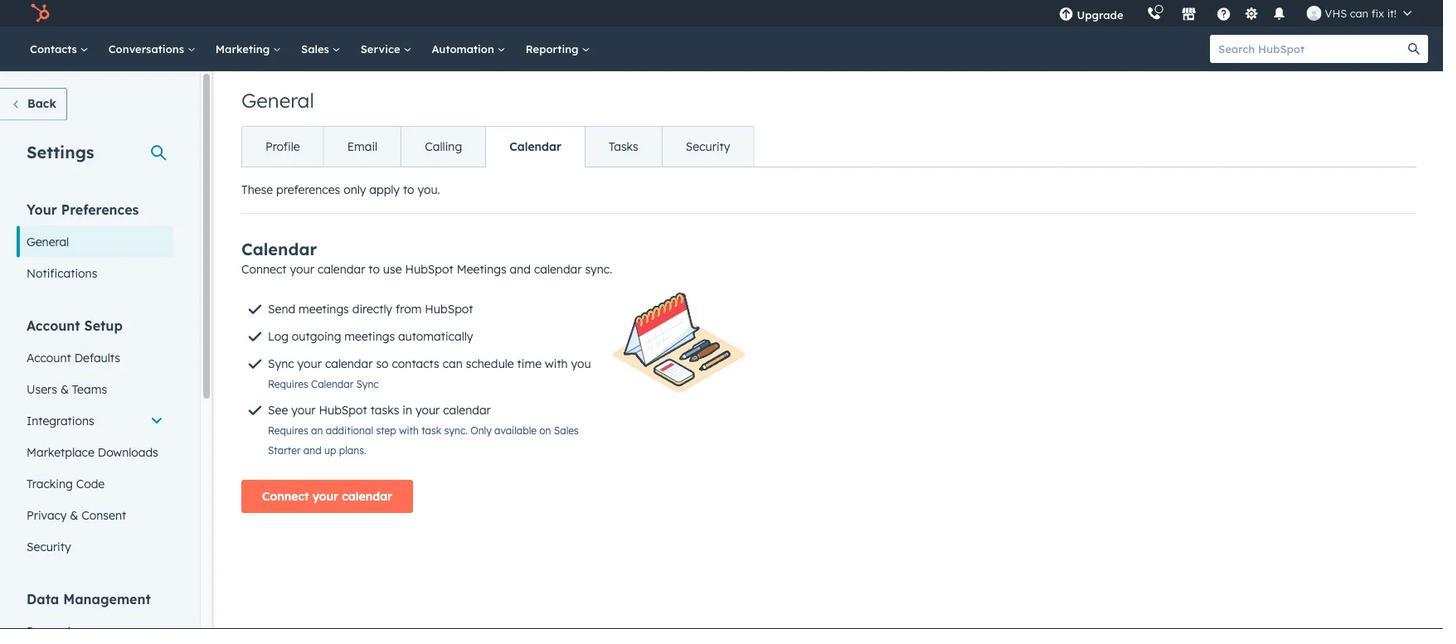 Task type: describe. For each thing, give the bounding box(es) containing it.
menu containing vhs can fix it!
[[1047, 0, 1423, 27]]

calendar for calendar
[[509, 139, 562, 154]]

it!
[[1387, 6, 1397, 20]]

1 horizontal spatial sync
[[356, 378, 379, 391]]

calling link
[[401, 127, 485, 167]]

outgoing
[[292, 329, 341, 344]]

account defaults link
[[17, 342, 173, 374]]

users & teams link
[[17, 374, 173, 405]]

hubspot inside the calendar connect your calendar to use hubspot meetings and calendar sync.
[[405, 262, 453, 277]]

1 vertical spatial meetings
[[345, 329, 395, 344]]

schedule
[[466, 357, 514, 371]]

account for account setup
[[27, 317, 80, 334]]

0 horizontal spatial sync
[[268, 357, 294, 371]]

sync your calendar so contacts can schedule time with you requires calendar sync
[[268, 357, 591, 391]]

tracking code link
[[17, 468, 173, 500]]

only
[[471, 425, 492, 437]]

setup
[[84, 317, 123, 334]]

your inside the calendar connect your calendar to use hubspot meetings and calendar sync.
[[290, 262, 314, 277]]

email
[[347, 139, 378, 154]]

calling icon button
[[1140, 2, 1168, 24]]

search button
[[1400, 35, 1428, 63]]

you.
[[418, 182, 440, 197]]

marketing link
[[206, 27, 291, 71]]

tasks link
[[585, 127, 662, 167]]

settings image
[[1244, 7, 1259, 22]]

your
[[27, 201, 57, 218]]

tasks
[[371, 403, 399, 418]]

notifications image
[[1272, 7, 1287, 22]]

account for account defaults
[[27, 350, 71, 365]]

tracking code
[[27, 477, 105, 491]]

your for see
[[291, 403, 316, 418]]

marketplace downloads link
[[17, 437, 173, 468]]

hubspot inside "see your hubspot tasks in your calendar requires an additional step with task sync. only available on sales starter and up plans."
[[319, 403, 367, 418]]

contacts
[[30, 42, 80, 56]]

time
[[517, 357, 542, 371]]

notifications
[[27, 266, 97, 280]]

meetings
[[457, 262, 507, 277]]

1 vertical spatial hubspot
[[425, 302, 473, 316]]

0 horizontal spatial security link
[[17, 531, 173, 563]]

calendar inside "see your hubspot tasks in your calendar requires an additional step with task sync. only available on sales starter and up plans."
[[443, 403, 491, 418]]

calendar inside sync your calendar so contacts can schedule time with you requires calendar sync
[[311, 378, 354, 391]]

defaults
[[74, 350, 120, 365]]

security for security link to the top
[[686, 139, 730, 154]]

vhs
[[1325, 6, 1347, 20]]

privacy & consent
[[27, 508, 126, 523]]

connect your calendar
[[262, 489, 392, 504]]

users & teams
[[27, 382, 107, 396]]

step
[[376, 425, 396, 437]]

log
[[268, 329, 289, 344]]

can inside sync your calendar so contacts can schedule time with you requires calendar sync
[[443, 357, 463, 371]]

calendar for calendar connect your calendar to use hubspot meetings and calendar sync.
[[241, 239, 317, 260]]

downloads
[[98, 445, 158, 460]]

hubspot link
[[20, 3, 62, 23]]

starter
[[268, 445, 301, 457]]

calendar inside button
[[342, 489, 392, 504]]

conversations link
[[98, 27, 206, 71]]

marketplaces image
[[1182, 7, 1197, 22]]

calendar inside sync your calendar so contacts can schedule time with you requires calendar sync
[[325, 357, 373, 371]]

tasks
[[609, 139, 639, 154]]

account defaults
[[27, 350, 120, 365]]

contacts
[[392, 357, 439, 371]]

reporting link
[[516, 27, 600, 71]]

data management element
[[17, 590, 173, 630]]

marketplace downloads
[[27, 445, 158, 460]]

& for privacy
[[70, 508, 78, 523]]

settings link
[[1241, 5, 1262, 22]]

fix
[[1372, 6, 1384, 20]]

preferences
[[276, 182, 340, 197]]

data management
[[27, 591, 151, 608]]

you
[[571, 357, 591, 371]]

marketing
[[215, 42, 273, 56]]

sales inside "see your hubspot tasks in your calendar requires an additional step with task sync. only available on sales starter and up plans."
[[554, 425, 579, 437]]

send meetings directly from hubspot
[[268, 302, 473, 316]]

& for users
[[60, 382, 69, 396]]

requires inside sync your calendar so contacts can schedule time with you requires calendar sync
[[268, 378, 308, 391]]

your for connect
[[312, 489, 339, 504]]

calendar connect your calendar to use hubspot meetings and calendar sync.
[[241, 239, 613, 277]]

vhs can fix it!
[[1325, 6, 1397, 20]]

vhs can fix it! button
[[1297, 0, 1422, 27]]

help button
[[1210, 0, 1238, 27]]

general link
[[17, 226, 173, 258]]

automation
[[432, 42, 497, 56]]

management
[[63, 591, 151, 608]]

reporting
[[526, 42, 582, 56]]

sales inside 'sales' link
[[301, 42, 332, 56]]

sync. inside "see your hubspot tasks in your calendar requires an additional step with task sync. only available on sales starter and up plans."
[[444, 425, 468, 437]]

plans.
[[339, 445, 366, 457]]

your right 'in'
[[415, 403, 440, 418]]

back
[[27, 96, 56, 111]]

to for these
[[403, 182, 414, 197]]

task
[[422, 425, 442, 437]]

up
[[324, 445, 336, 457]]

and inside the calendar connect your calendar to use hubspot meetings and calendar sync.
[[510, 262, 531, 277]]

tracking
[[27, 477, 73, 491]]

and inside "see your hubspot tasks in your calendar requires an additional step with task sync. only available on sales starter and up plans."
[[303, 445, 322, 457]]

an
[[311, 425, 323, 437]]

with inside sync your calendar so contacts can schedule time with you requires calendar sync
[[545, 357, 568, 371]]

with inside "see your hubspot tasks in your calendar requires an additional step with task sync. only available on sales starter and up plans."
[[399, 425, 419, 437]]

data
[[27, 591, 59, 608]]



Task type: vqa. For each thing, say whether or not it's contained in the screenshot.
Tara Schultz image
no



Task type: locate. For each thing, give the bounding box(es) containing it.
0 vertical spatial sync.
[[585, 262, 613, 277]]

1 vertical spatial sales
[[554, 425, 579, 437]]

calendar inside 'link'
[[509, 139, 562, 154]]

use
[[383, 262, 402, 277]]

marketplace
[[27, 445, 94, 460]]

0 horizontal spatial to
[[369, 262, 380, 277]]

and right "meetings"
[[510, 262, 531, 277]]

0 vertical spatial meetings
[[299, 302, 349, 316]]

teams
[[72, 382, 107, 396]]

1 vertical spatial sync
[[356, 378, 379, 391]]

general inside general link
[[27, 234, 69, 249]]

0 vertical spatial with
[[545, 357, 568, 371]]

can left fix
[[1350, 6, 1369, 20]]

to inside the calendar connect your calendar to use hubspot meetings and calendar sync.
[[369, 262, 380, 277]]

privacy
[[27, 508, 67, 523]]

preferences
[[61, 201, 139, 218]]

0 vertical spatial security
[[686, 139, 730, 154]]

& right privacy
[[70, 508, 78, 523]]

only
[[344, 182, 366, 197]]

0 vertical spatial can
[[1350, 6, 1369, 20]]

to
[[403, 182, 414, 197], [369, 262, 380, 277]]

1 vertical spatial calendar
[[241, 239, 317, 260]]

2 vertical spatial calendar
[[311, 378, 354, 391]]

your
[[290, 262, 314, 277], [297, 357, 322, 371], [291, 403, 316, 418], [415, 403, 440, 418], [312, 489, 339, 504]]

consent
[[82, 508, 126, 523]]

can
[[1350, 6, 1369, 20], [443, 357, 463, 371]]

1 horizontal spatial security
[[686, 139, 730, 154]]

1 horizontal spatial &
[[70, 508, 78, 523]]

0 horizontal spatial with
[[399, 425, 419, 437]]

1 horizontal spatial sync.
[[585, 262, 613, 277]]

requires up see
[[268, 378, 308, 391]]

1 vertical spatial connect
[[262, 489, 309, 504]]

profile link
[[242, 127, 323, 167]]

1 vertical spatial requires
[[268, 425, 308, 437]]

sales
[[301, 42, 332, 56], [554, 425, 579, 437]]

meetings
[[299, 302, 349, 316], [345, 329, 395, 344]]

calendar inside the calendar connect your calendar to use hubspot meetings and calendar sync.
[[241, 239, 317, 260]]

calendar down plans.
[[342, 489, 392, 504]]

in
[[403, 403, 412, 418]]

hubspot up the automatically
[[425, 302, 473, 316]]

calendar left 'so'
[[325, 357, 373, 371]]

your inside button
[[312, 489, 339, 504]]

account up users
[[27, 350, 71, 365]]

menu item
[[1135, 0, 1139, 27]]

see
[[268, 403, 288, 418]]

connect inside the calendar connect your calendar to use hubspot meetings and calendar sync.
[[241, 262, 287, 277]]

marketplaces button
[[1172, 0, 1207, 27]]

can inside popup button
[[1350, 6, 1369, 20]]

0 vertical spatial calendar
[[509, 139, 562, 154]]

directly
[[352, 302, 392, 316]]

general down your
[[27, 234, 69, 249]]

apply
[[369, 182, 400, 197]]

security for left security link
[[27, 540, 71, 554]]

email link
[[323, 127, 401, 167]]

your down up
[[312, 489, 339, 504]]

calendar up send meetings directly from hubspot
[[317, 262, 365, 277]]

calendar
[[317, 262, 365, 277], [534, 262, 582, 277], [325, 357, 373, 371], [443, 403, 491, 418], [342, 489, 392, 504]]

1 requires from the top
[[268, 378, 308, 391]]

meetings up outgoing
[[299, 302, 349, 316]]

automatically
[[398, 329, 473, 344]]

requires up starter
[[268, 425, 308, 437]]

general up profile
[[241, 88, 314, 113]]

your inside sync your calendar so contacts can schedule time with you requires calendar sync
[[297, 357, 322, 371]]

1 horizontal spatial and
[[510, 262, 531, 277]]

account setup
[[27, 317, 123, 334]]

code
[[76, 477, 105, 491]]

1 vertical spatial general
[[27, 234, 69, 249]]

menu
[[1047, 0, 1423, 27]]

help image
[[1216, 7, 1231, 22]]

1 vertical spatial sync.
[[444, 425, 468, 437]]

terry turtle image
[[1307, 6, 1322, 21]]

your down outgoing
[[297, 357, 322, 371]]

1 vertical spatial security
[[27, 540, 71, 554]]

0 vertical spatial to
[[403, 182, 414, 197]]

1 vertical spatial with
[[399, 425, 419, 437]]

additional
[[326, 425, 373, 437]]

integrations
[[27, 413, 94, 428]]

account setup element
[[17, 316, 173, 563]]

calendar right "meetings"
[[534, 262, 582, 277]]

calendar up only
[[443, 403, 491, 418]]

navigation
[[241, 126, 754, 168]]

notifications link
[[17, 258, 173, 289]]

sync
[[268, 357, 294, 371], [356, 378, 379, 391]]

sales right on
[[554, 425, 579, 437]]

1 vertical spatial account
[[27, 350, 71, 365]]

0 vertical spatial and
[[510, 262, 531, 277]]

connect inside button
[[262, 489, 309, 504]]

hubspot up the additional
[[319, 403, 367, 418]]

0 vertical spatial sales
[[301, 42, 332, 56]]

0 horizontal spatial sync.
[[444, 425, 468, 437]]

0 vertical spatial &
[[60, 382, 69, 396]]

0 vertical spatial account
[[27, 317, 80, 334]]

security
[[686, 139, 730, 154], [27, 540, 71, 554]]

0 vertical spatial requires
[[268, 378, 308, 391]]

upgrade
[[1077, 8, 1124, 22]]

2 account from the top
[[27, 350, 71, 365]]

sales left service
[[301, 42, 332, 56]]

security link
[[662, 127, 753, 167], [17, 531, 173, 563]]

sync down 'so'
[[356, 378, 379, 391]]

1 account from the top
[[27, 317, 80, 334]]

Search HubSpot search field
[[1210, 35, 1413, 63]]

1 horizontal spatial to
[[403, 182, 414, 197]]

available
[[494, 425, 537, 437]]

notifications button
[[1265, 0, 1294, 27]]

requires inside "see your hubspot tasks in your calendar requires an additional step with task sync. only available on sales starter and up plans."
[[268, 425, 308, 437]]

to left you.
[[403, 182, 414, 197]]

sales link
[[291, 27, 351, 71]]

search image
[[1408, 43, 1420, 55]]

with left you
[[545, 357, 568, 371]]

1 horizontal spatial sales
[[554, 425, 579, 437]]

1 vertical spatial to
[[369, 262, 380, 277]]

0 vertical spatial hubspot
[[405, 262, 453, 277]]

1 horizontal spatial with
[[545, 357, 568, 371]]

profile
[[265, 139, 300, 154]]

integrations button
[[17, 405, 173, 437]]

with
[[545, 357, 568, 371], [399, 425, 419, 437]]

sync down log
[[268, 357, 294, 371]]

on
[[539, 425, 551, 437]]

sync. inside the calendar connect your calendar to use hubspot meetings and calendar sync.
[[585, 262, 613, 277]]

calling
[[425, 139, 462, 154]]

1 vertical spatial and
[[303, 445, 322, 457]]

hubspot image
[[30, 3, 50, 23]]

to for calendar
[[369, 262, 380, 277]]

0 horizontal spatial &
[[60, 382, 69, 396]]

1 horizontal spatial general
[[241, 88, 314, 113]]

your preferences element
[[17, 200, 173, 289]]

0 horizontal spatial security
[[27, 540, 71, 554]]

send
[[268, 302, 295, 316]]

0 vertical spatial connect
[[241, 262, 287, 277]]

navigation containing profile
[[241, 126, 754, 168]]

0 horizontal spatial general
[[27, 234, 69, 249]]

and
[[510, 262, 531, 277], [303, 445, 322, 457]]

see your hubspot tasks in your calendar requires an additional step with task sync. only available on sales starter and up plans.
[[268, 403, 579, 457]]

& right users
[[60, 382, 69, 396]]

log outgoing meetings automatically
[[268, 329, 473, 344]]

2 requires from the top
[[268, 425, 308, 437]]

your for sync
[[297, 357, 322, 371]]

1 vertical spatial security link
[[17, 531, 173, 563]]

0 vertical spatial sync
[[268, 357, 294, 371]]

upgrade image
[[1059, 7, 1074, 22]]

connect down starter
[[262, 489, 309, 504]]

service link
[[351, 27, 422, 71]]

0 horizontal spatial can
[[443, 357, 463, 371]]

account up account defaults
[[27, 317, 80, 334]]

0 horizontal spatial and
[[303, 445, 322, 457]]

1 vertical spatial &
[[70, 508, 78, 523]]

your up an at the bottom of page
[[291, 403, 316, 418]]

1 horizontal spatial security link
[[662, 127, 753, 167]]

your preferences
[[27, 201, 139, 218]]

users
[[27, 382, 57, 396]]

0 vertical spatial general
[[241, 88, 314, 113]]

1 horizontal spatial can
[[1350, 6, 1369, 20]]

calling icon image
[[1147, 6, 1162, 21]]

contacts link
[[20, 27, 98, 71]]

with down 'in'
[[399, 425, 419, 437]]

automation link
[[422, 27, 516, 71]]

2 vertical spatial hubspot
[[319, 403, 367, 418]]

from
[[396, 302, 422, 316]]

1 vertical spatial can
[[443, 357, 463, 371]]

0 horizontal spatial sales
[[301, 42, 332, 56]]

meetings down send meetings directly from hubspot
[[345, 329, 395, 344]]

can down the automatically
[[443, 357, 463, 371]]

connect your calendar button
[[241, 480, 413, 513]]

back link
[[0, 88, 67, 121]]

your up send
[[290, 262, 314, 277]]

hubspot
[[405, 262, 453, 277], [425, 302, 473, 316], [319, 403, 367, 418]]

so
[[376, 357, 389, 371]]

these
[[241, 182, 273, 197]]

and left up
[[303, 445, 322, 457]]

security inside account setup element
[[27, 540, 71, 554]]

to left 'use'
[[369, 262, 380, 277]]

0 vertical spatial security link
[[662, 127, 753, 167]]

conversations
[[108, 42, 187, 56]]

hubspot right 'use'
[[405, 262, 453, 277]]

&
[[60, 382, 69, 396], [70, 508, 78, 523]]

service
[[361, 42, 403, 56]]

these preferences only apply to you.
[[241, 182, 440, 197]]

connect up send
[[241, 262, 287, 277]]



